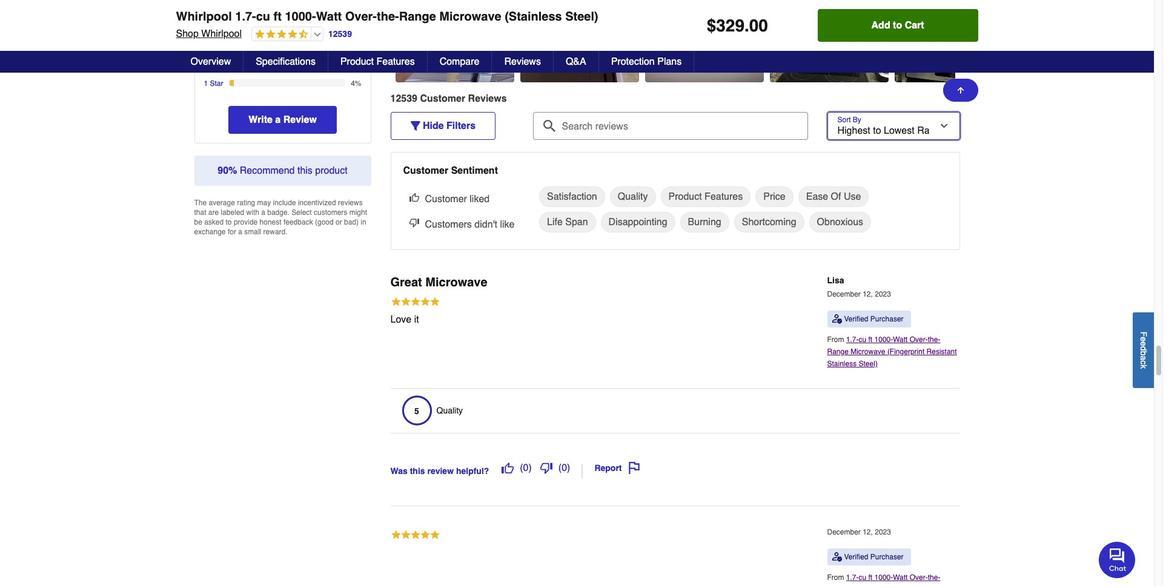 Task type: vqa. For each thing, say whether or not it's contained in the screenshot.
the rightmost 'gift cards'
no



Task type: describe. For each thing, give the bounding box(es) containing it.
12539 for 12539
[[328, 29, 352, 39]]

to inside button
[[893, 20, 902, 31]]

from for 1.7-cu ft 1000-watt over-the- range microwave (fingerprint resistan
[[827, 574, 846, 583]]

) for ('s thumb up image
[[529, 463, 532, 474]]

microwave inside 1.7-cu ft 1000-watt over-the- range microwave (fingerprint resistant stainless steel)
[[851, 348, 886, 357]]

watt for 1.7-cu ft 1000-watt over-the- range microwave (fingerprint resistan
[[893, 574, 908, 583]]

life span
[[547, 217, 588, 228]]

plans
[[658, 56, 682, 67]]

for
[[228, 228, 236, 237]]

2 verified purchaser icon image from the top
[[832, 553, 842, 563]]

shop whirlpool
[[176, 28, 242, 39]]

report
[[595, 464, 622, 474]]

features
[[705, 192, 743, 203]]

exchange
[[194, 228, 226, 237]]

was
[[391, 466, 408, 476]]

average
[[209, 199, 235, 208]]

steel) inside 1.7-cu ft 1000-watt over-the- range microwave (fingerprint resistant stainless steel)
[[859, 360, 878, 369]]

overview button
[[178, 51, 244, 73]]

customer liked
[[425, 194, 490, 205]]

1 verified purchaser from the top
[[844, 315, 904, 324]]

flag image
[[628, 463, 640, 475]]

$
[[707, 16, 716, 35]]

badge.
[[267, 209, 290, 217]]

quality button
[[610, 187, 656, 208]]

4%
[[351, 80, 361, 88]]

add
[[872, 20, 891, 31]]

of
[[831, 192, 841, 203]]

sentiment
[[451, 166, 498, 177]]

protection
[[611, 56, 655, 67]]

2 purchaser from the top
[[871, 554, 904, 562]]

product features button
[[328, 51, 428, 73]]

a inside button
[[275, 115, 281, 126]]

customer for customer liked
[[425, 194, 467, 205]]

2 12, from the top
[[863, 528, 873, 537]]

whirlpool 1.7-cu ft 1000-watt over-the-range microwave (stainless steel)
[[176, 10, 599, 24]]

satisfaction button
[[539, 187, 605, 208]]

small
[[244, 228, 261, 237]]

product features button
[[661, 187, 751, 208]]

0 for ('s thumb up image
[[523, 463, 529, 474]]

1 vertical spatial this
[[410, 466, 425, 476]]

90
[[218, 166, 229, 177]]

product inside button
[[669, 192, 702, 203]]

12, inside the lisa december 12, 2023
[[863, 290, 873, 299]]

quality
[[618, 192, 648, 203]]

2 verified from the top
[[844, 554, 869, 562]]

star for 3 star
[[210, 51, 223, 59]]

thumb down image
[[540, 463, 553, 475]]

a right for
[[238, 228, 242, 237]]

might
[[349, 209, 367, 217]]

ft for 1.7-cu ft 1000-watt over-the- range microwave (fingerprint resistant stainless steel)
[[869, 336, 873, 344]]

ease of use
[[806, 192, 861, 203]]

0 vertical spatial cu
[[256, 10, 270, 24]]

product
[[341, 56, 374, 67]]

range for 1.7-cu ft 1000-watt over-the- range microwave (fingerprint resistant stainless steel)
[[827, 348, 849, 357]]

d
[[1139, 346, 1149, 351]]

b
[[1139, 351, 1149, 356]]

write
[[249, 115, 273, 126]]

20%
[[347, 36, 361, 45]]

2%
[[351, 65, 361, 74]]

(fingerprint for 1.7-cu ft 1000-watt over-the- range microwave (fingerprint resistant stainless steel)
[[888, 348, 925, 357]]

hide filters button
[[391, 112, 496, 140]]

span
[[566, 217, 588, 228]]

protection plans
[[611, 56, 682, 67]]

range for 1.7-cu ft 1000-watt over-the- range microwave (fingerprint resistan
[[827, 586, 849, 587]]

0 vertical spatial range
[[399, 10, 436, 24]]

over- for 1.7-cu ft 1000-watt over-the- range microwave (fingerprint resistant stainless steel)
[[910, 336, 928, 344]]

disappointing
[[609, 217, 668, 228]]

include
[[273, 199, 296, 208]]

helpful?
[[456, 466, 489, 476]]

reward.
[[263, 228, 288, 237]]

chat invite button image
[[1099, 542, 1136, 579]]

report button
[[590, 458, 644, 479]]

december inside the lisa december 12, 2023
[[827, 290, 861, 299]]

product features
[[669, 192, 743, 203]]

obnoxious button
[[809, 212, 871, 233]]

0 horizontal spatial product
[[315, 166, 348, 177]]

90 % recommend this product
[[218, 166, 348, 177]]

$ 329 . 00
[[707, 16, 768, 35]]

star for 1 star
[[210, 80, 223, 88]]

s
[[502, 94, 507, 105]]

price button
[[756, 187, 794, 208]]

lisa
[[827, 276, 844, 286]]

0 for thumb down image
[[562, 463, 567, 474]]

rating
[[237, 199, 255, 208]]

product features
[[341, 56, 415, 67]]

obnoxious
[[817, 217, 864, 228]]

ease of use button
[[799, 187, 869, 208]]

star for 2 star
[[210, 65, 223, 74]]

satisfaction
[[547, 192, 597, 203]]

watt for 1.7-cu ft 1000-watt over-the- range microwave (fingerprint resistant stainless steel)
[[893, 336, 908, 344]]

0 vertical spatial 1000-
[[285, 10, 316, 24]]

star for 4 star
[[210, 36, 223, 45]]

(stainless
[[505, 10, 562, 24]]

reviews
[[504, 56, 541, 67]]

0 vertical spatial whirlpool
[[176, 10, 232, 24]]

1000- for 1.7-cu ft 1000-watt over-the- range microwave (fingerprint resistan
[[875, 574, 893, 583]]

microwave inside 1.7-cu ft 1000-watt over-the- range microwave (fingerprint resistan
[[851, 586, 886, 587]]

329
[[716, 16, 745, 35]]

the- for 1.7-cu ft 1000-watt over-the- range microwave (fingerprint resistant stainless steel)
[[928, 336, 941, 344]]

1 vertical spatial whirlpool
[[201, 28, 242, 39]]

compare
[[440, 56, 480, 67]]

customer for customer sentiment
[[403, 166, 449, 177]]

4
[[204, 36, 208, 45]]

0 horizontal spatial this
[[298, 166, 313, 177]]

a inside button
[[1139, 356, 1149, 360]]

1.7-cu ft 1000-watt over-the- range microwave (fingerprint resistant stainless steel) link
[[827, 336, 957, 369]]

2 2023 from the top
[[875, 528, 891, 537]]

( 0 ) for ('s thumb up image
[[520, 463, 532, 474]]

lisa december 12, 2023
[[827, 276, 891, 299]]

0 vertical spatial customer
[[420, 94, 465, 105]]

f e e d b a c k button
[[1133, 312, 1154, 388]]

protection plans button
[[599, 51, 695, 73]]

filter image
[[411, 121, 420, 131]]

hide
[[423, 121, 444, 132]]

love it
[[391, 315, 419, 326]]

0 vertical spatial over-
[[345, 10, 377, 24]]

2023 inside the lisa december 12, 2023
[[875, 290, 891, 299]]

1.7-cu ft 1000-watt over-the- range microwave (fingerprint resistan link
[[827, 574, 957, 587]]

over- for 1.7-cu ft 1000-watt over-the- range microwave (fingerprint resistan
[[910, 574, 928, 583]]

1
[[204, 80, 208, 88]]

q&a
[[566, 56, 586, 67]]



Task type: locate. For each thing, give the bounding box(es) containing it.
2 vertical spatial customer
[[425, 194, 467, 205]]

thumb up image for (
[[502, 463, 514, 475]]

1 vertical spatial product
[[669, 192, 702, 203]]

watt inside 1.7-cu ft 1000-watt over-the- range microwave (fingerprint resistan
[[893, 574, 908, 583]]

december 12, 2023
[[827, 528, 891, 537]]

1 0 from the left
[[523, 463, 529, 474]]

honest
[[260, 218, 282, 227]]

from down december 12, 2023
[[827, 574, 846, 583]]

star right 3
[[210, 51, 223, 59]]

features
[[377, 56, 415, 67]]

the
[[194, 199, 207, 208]]

ft
[[274, 10, 282, 24], [869, 336, 873, 344], [869, 574, 873, 583]]

feedback
[[284, 218, 313, 227]]

%
[[229, 166, 237, 177]]

a down 'may'
[[261, 209, 265, 217]]

star right 2
[[210, 65, 223, 74]]

the- inside 1.7-cu ft 1000-watt over-the- range microwave (fingerprint resistan
[[928, 574, 941, 583]]

verified purchaser icon image down lisa
[[832, 315, 842, 324]]

2 vertical spatial watt
[[893, 574, 908, 583]]

5 for 5 star
[[204, 21, 208, 30]]

1 verified purchaser icon image from the top
[[832, 315, 842, 324]]

0 vertical spatial 5
[[204, 21, 208, 30]]

0 vertical spatial 2023
[[875, 290, 891, 299]]

0 vertical spatial verified
[[844, 315, 869, 324]]

microwave up stainless
[[851, 348, 886, 357]]

5 stars image
[[391, 297, 440, 310], [391, 530, 440, 543]]

1 horizontal spatial 0
[[562, 463, 567, 474]]

0 horizontal spatial steel)
[[566, 10, 599, 24]]

whirlpool up shop whirlpool
[[176, 10, 232, 24]]

1.7- up stainless
[[846, 336, 859, 344]]

0 vertical spatial 12,
[[863, 290, 873, 299]]

asked
[[204, 218, 224, 227]]

) right thumb down image
[[567, 463, 570, 474]]

whirlpool
[[176, 10, 232, 24], [201, 28, 242, 39]]

steel) right stainless
[[859, 360, 878, 369]]

2 from from the top
[[827, 574, 846, 583]]

to inside the average rating may include incentivized reviews that are labeled with a badge. select customers might be asked to provide honest feedback (good or bad) in exchange for a small reward.
[[226, 218, 232, 227]]

or
[[336, 218, 342, 227]]

1 vertical spatial cu
[[859, 336, 867, 344]]

0 right thumb down image
[[562, 463, 567, 474]]

2 vertical spatial cu
[[859, 574, 867, 583]]

product up the incentivized
[[315, 166, 348, 177]]

write a review button
[[229, 106, 337, 134]]

1 vertical spatial verified purchaser
[[844, 554, 904, 562]]

cu down december 12, 2023
[[859, 574, 867, 583]]

review for a
[[283, 115, 317, 126]]

(good
[[315, 218, 334, 227]]

2 vertical spatial over-
[[910, 574, 928, 583]]

range inside 1.7-cu ft 1000-watt over-the- range microwave (fingerprint resistant stainless steel)
[[827, 348, 849, 357]]

0 vertical spatial watt
[[316, 10, 342, 24]]

incentivized
[[298, 199, 336, 208]]

0 vertical spatial 5 stars image
[[391, 297, 440, 310]]

customers
[[314, 209, 347, 217]]

specifications
[[256, 56, 316, 67]]

1 horizontal spatial to
[[893, 20, 902, 31]]

1 horizontal spatial product
[[669, 192, 702, 203]]

2 vertical spatial ft
[[869, 574, 873, 583]]

1 vertical spatial customer
[[403, 166, 449, 177]]

5 left 'quality'
[[415, 407, 419, 417]]

0 vertical spatial thumb up image
[[409, 193, 419, 203]]

1 vertical spatial over-
[[910, 336, 928, 344]]

12539 customer review s
[[391, 94, 507, 105]]

00
[[749, 16, 768, 35]]

1 vertical spatial december
[[827, 528, 861, 537]]

1 vertical spatial thumb up image
[[502, 463, 514, 475]]

star right 1
[[210, 80, 223, 88]]

1000- down december 12, 2023
[[875, 574, 893, 583]]

0 vertical spatial product
[[315, 166, 348, 177]]

are
[[208, 209, 219, 217]]

ease
[[806, 192, 829, 203]]

0 vertical spatial steel)
[[566, 10, 599, 24]]

0 horizontal spatial 12539
[[328, 29, 352, 39]]

ft down the lisa december 12, 2023
[[869, 336, 873, 344]]

this up the incentivized
[[298, 166, 313, 177]]

1000- up 4.5 stars image
[[285, 10, 316, 24]]

star right 4
[[210, 36, 223, 45]]

customer
[[420, 94, 465, 105], [403, 166, 449, 177], [425, 194, 467, 205]]

1 horizontal spatial )
[[567, 463, 570, 474]]

overview
[[191, 56, 231, 67]]

verified purchaser up 1.7-cu ft 1000-watt over-the- range microwave (fingerprint resistan link
[[844, 554, 904, 562]]

0 vertical spatial (fingerprint
[[888, 348, 925, 357]]

use
[[844, 192, 861, 203]]

( for ('s thumb up image
[[520, 463, 523, 474]]

0 vertical spatial from
[[827, 336, 846, 344]]

microwave right great
[[426, 276, 488, 290]]

0 vertical spatial review
[[468, 94, 502, 105]]

1 horizontal spatial review
[[468, 94, 502, 105]]

a right write
[[275, 115, 281, 126]]

1 horizontal spatial ( 0 )
[[559, 463, 570, 474]]

ft inside 1.7-cu ft 1000-watt over-the- range microwave (fingerprint resistant stainless steel)
[[869, 336, 873, 344]]

specifications button
[[244, 51, 328, 73]]

1 5 stars image from the top
[[391, 297, 440, 310]]

1 (fingerprint from the top
[[888, 348, 925, 357]]

0 horizontal spatial )
[[529, 463, 532, 474]]

cu for 1.7-cu ft 1000-watt over-the- range microwave (fingerprint resistant stainless steel)
[[859, 336, 867, 344]]

(fingerprint inside 1.7-cu ft 1000-watt over-the- range microwave (fingerprint resistant stainless steel)
[[888, 348, 925, 357]]

) for thumb down image
[[567, 463, 570, 474]]

( 0 ) for thumb down image
[[559, 463, 570, 474]]

1 ( 0 ) from the left
[[520, 463, 532, 474]]

be
[[194, 218, 202, 227]]

it
[[414, 315, 419, 326]]

hide filters
[[423, 121, 476, 132]]

3 uploaded image image from the left
[[645, 17, 764, 29]]

2 5 stars image from the top
[[391, 530, 440, 543]]

1 star from the top
[[210, 21, 223, 30]]

range inside 1.7-cu ft 1000-watt over-the- range microwave (fingerprint resistan
[[827, 586, 849, 587]]

0 horizontal spatial to
[[226, 218, 232, 227]]

1 from from the top
[[827, 336, 846, 344]]

cu inside 1.7-cu ft 1000-watt over-the- range microwave (fingerprint resistant stainless steel)
[[859, 336, 867, 344]]

review right write
[[283, 115, 317, 126]]

1 2023 from the top
[[875, 290, 891, 299]]

this right was
[[410, 466, 425, 476]]

thumb up image
[[409, 193, 419, 203], [502, 463, 514, 475]]

1 horizontal spatial this
[[410, 466, 425, 476]]

arrow up image
[[956, 85, 966, 95]]

2 e from the top
[[1139, 342, 1149, 346]]

ft inside 1.7-cu ft 1000-watt over-the- range microwave (fingerprint resistan
[[869, 574, 873, 583]]

verified down the lisa december 12, 2023
[[844, 315, 869, 324]]

cu
[[256, 10, 270, 24], [859, 336, 867, 344], [859, 574, 867, 583]]

range up features
[[399, 10, 436, 24]]

from up stainless
[[827, 336, 846, 344]]

watt inside 1.7-cu ft 1000-watt over-the- range microwave (fingerprint resistant stainless steel)
[[893, 336, 908, 344]]

1 verified from the top
[[844, 315, 869, 324]]

5 star from the top
[[210, 80, 223, 88]]

(fingerprint inside 1.7-cu ft 1000-watt over-the- range microwave (fingerprint resistan
[[888, 586, 925, 587]]

disappointing button
[[601, 212, 675, 233]]

1 vertical spatial watt
[[893, 336, 908, 344]]

star for 5 star
[[210, 21, 223, 30]]

0 vertical spatial this
[[298, 166, 313, 177]]

) left thumb down image
[[529, 463, 532, 474]]

2 december from the top
[[827, 528, 861, 537]]

purchaser up 1.7-cu ft 1000-watt over-the- range microwave (fingerprint resistan link
[[871, 554, 904, 562]]

2 vertical spatial range
[[827, 586, 849, 587]]

1 vertical spatial (fingerprint
[[888, 586, 925, 587]]

1000- down the lisa december 12, 2023
[[875, 336, 893, 344]]

3 star
[[204, 51, 223, 59]]

1000- for 1.7-cu ft 1000-watt over-the- range microwave (fingerprint resistant stainless steel)
[[875, 336, 893, 344]]

verified
[[844, 315, 869, 324], [844, 554, 869, 562]]

0 vertical spatial verified purchaser icon image
[[832, 315, 842, 324]]

1.7- inside 1.7-cu ft 1000-watt over-the- range microwave (fingerprint resistant stainless steel)
[[846, 336, 859, 344]]

1 vertical spatial ft
[[869, 336, 873, 344]]

( for thumb down image
[[559, 463, 562, 474]]

1 vertical spatial 5 stars image
[[391, 530, 440, 543]]

review up filters
[[468, 94, 502, 105]]

( 0 ) right thumb down image
[[559, 463, 570, 474]]

1 vertical spatial 5
[[415, 407, 419, 417]]

e
[[1139, 337, 1149, 342], [1139, 342, 1149, 346]]

k
[[1139, 365, 1149, 369]]

the average rating may include incentivized reviews that are labeled with a badge. select customers might be asked to provide honest feedback (good or bad) in exchange for a small reward.
[[194, 199, 367, 237]]

0 vertical spatial 12539
[[328, 29, 352, 39]]

0 vertical spatial 1.7-
[[235, 10, 256, 24]]

ft up 4.5 stars image
[[274, 10, 282, 24]]

( left thumb down image
[[520, 463, 523, 474]]

cu up 4.5 stars image
[[256, 10, 270, 24]]

star up '4 star'
[[210, 21, 223, 30]]

2 0 from the left
[[562, 463, 567, 474]]

range up stainless
[[827, 348, 849, 357]]

microwave down december 12, 2023
[[851, 586, 886, 587]]

customer up customer liked
[[403, 166, 449, 177]]

4 uploaded image image from the left
[[770, 17, 889, 29]]

whirlpool up 3 star
[[201, 28, 242, 39]]

from for 1.7-cu ft 1000-watt over-the- range microwave (fingerprint resistant stainless steel)
[[827, 336, 846, 344]]

1 purchaser from the top
[[871, 315, 904, 324]]

5 star
[[204, 21, 223, 30]]

life span button
[[539, 212, 596, 233]]

1 12, from the top
[[863, 290, 873, 299]]

customer up 'hide filters' button
[[420, 94, 465, 105]]

1 vertical spatial 12,
[[863, 528, 873, 537]]

shortcoming
[[742, 217, 797, 228]]

1 star
[[204, 80, 223, 88]]

verified purchaser down the lisa december 12, 2023
[[844, 315, 904, 324]]

from
[[827, 336, 846, 344], [827, 574, 846, 583]]

Search reviews text field
[[538, 112, 803, 133]]

liked
[[470, 194, 490, 205]]

cu for 1.7-cu ft 1000-watt over-the- range microwave (fingerprint resistan
[[859, 574, 867, 583]]

12539 up filter icon
[[391, 94, 418, 105]]

0
[[523, 463, 529, 474], [562, 463, 567, 474]]

to
[[893, 20, 902, 31], [226, 218, 232, 227]]

verified purchaser icon image down december 12, 2023
[[832, 553, 842, 563]]

1.7- for 1.7-cu ft 1000-watt over-the- range microwave (fingerprint resistant stainless steel)
[[846, 336, 859, 344]]

thumb up image up thumb down icon at the top left of page
[[409, 193, 419, 203]]

to right add
[[893, 20, 902, 31]]

great microwave
[[391, 276, 488, 290]]

a
[[275, 115, 281, 126], [261, 209, 265, 217], [238, 228, 242, 237], [1139, 356, 1149, 360]]

2 vertical spatial 1.7-
[[846, 574, 859, 583]]

2 ) from the left
[[567, 463, 570, 474]]

1.7- right 5 star
[[235, 10, 256, 24]]

may
[[257, 199, 271, 208]]

0 horizontal spatial (
[[520, 463, 523, 474]]

1 december from the top
[[827, 290, 861, 299]]

1 vertical spatial 1000-
[[875, 336, 893, 344]]

1 vertical spatial from
[[827, 574, 846, 583]]

1 horizontal spatial thumb up image
[[502, 463, 514, 475]]

1 vertical spatial verified purchaser icon image
[[832, 553, 842, 563]]

0 horizontal spatial 5
[[204, 21, 208, 30]]

was this review helpful?
[[391, 466, 489, 476]]

4 star from the top
[[210, 65, 223, 74]]

1 ) from the left
[[529, 463, 532, 474]]

microwave up compare button
[[440, 10, 502, 24]]

1 horizontal spatial (
[[559, 463, 562, 474]]

cu inside 1.7-cu ft 1000-watt over-the- range microwave (fingerprint resistan
[[859, 574, 867, 583]]

0 vertical spatial purchaser
[[871, 315, 904, 324]]

1 uploaded image image from the left
[[395, 17, 514, 29]]

4.5 stars image
[[252, 29, 308, 41]]

1 vertical spatial steel)
[[859, 360, 878, 369]]

filters
[[447, 121, 476, 132]]

( right thumb down image
[[559, 463, 562, 474]]

5 for 5
[[415, 407, 419, 417]]

2 vertical spatial 1000-
[[875, 574, 893, 583]]

5
[[204, 21, 208, 30], [415, 407, 419, 417]]

to up for
[[226, 218, 232, 227]]

review for customer
[[468, 94, 502, 105]]

2 ( from the left
[[559, 463, 562, 474]]

2023 up 1.7-cu ft 1000-watt over-the- range microwave (fingerprint resistan
[[875, 528, 891, 537]]

didn't
[[475, 220, 498, 231]]

0 vertical spatial to
[[893, 20, 902, 31]]

e up b
[[1139, 342, 1149, 346]]

life
[[547, 217, 563, 228]]

1.7-cu ft 1000-watt over-the- range microwave (fingerprint resistant stainless steel)
[[827, 336, 957, 369]]

over- inside 1.7-cu ft 1000-watt over-the- range microwave (fingerprint resistan
[[910, 574, 928, 583]]

( 0 ) left thumb down image
[[520, 463, 532, 474]]

2
[[204, 65, 208, 74]]

0 vertical spatial verified purchaser
[[844, 315, 904, 324]]

with
[[246, 209, 259, 217]]

verified down december 12, 2023
[[844, 554, 869, 562]]

thumb up image for customer liked
[[409, 193, 419, 203]]

0 vertical spatial the-
[[377, 10, 399, 24]]

0 left thumb down image
[[523, 463, 529, 474]]

2 ( 0 ) from the left
[[559, 463, 570, 474]]

cart
[[905, 20, 925, 31]]

2 verified purchaser from the top
[[844, 554, 904, 562]]

2023 up the 1.7-cu ft 1000-watt over-the- range microwave (fingerprint resistant stainless steel) link
[[875, 290, 891, 299]]

4 star
[[204, 36, 223, 45]]

1.7- down december 12, 2023
[[846, 574, 859, 583]]

thumb down image
[[409, 218, 419, 228]]

5 up 4
[[204, 21, 208, 30]]

1 ( from the left
[[520, 463, 523, 474]]

customers
[[425, 220, 472, 231]]

like
[[500, 220, 515, 231]]

1000- inside 1.7-cu ft 1000-watt over-the- range microwave (fingerprint resistan
[[875, 574, 893, 583]]

1000- inside 1.7-cu ft 1000-watt over-the- range microwave (fingerprint resistant stainless steel)
[[875, 336, 893, 344]]

(fingerprint
[[888, 348, 925, 357], [888, 586, 925, 587]]

the- for 1.7-cu ft 1000-watt over-the- range microwave (fingerprint resistan
[[928, 574, 941, 583]]

1 vertical spatial 1.7-
[[846, 336, 859, 344]]

over- inside 1.7-cu ft 1000-watt over-the- range microwave (fingerprint resistant stainless steel)
[[910, 336, 928, 344]]

december
[[827, 290, 861, 299], [827, 528, 861, 537]]

1 horizontal spatial steel)
[[859, 360, 878, 369]]

0 horizontal spatial thumb up image
[[409, 193, 419, 203]]

1 vertical spatial range
[[827, 348, 849, 357]]

stainless
[[827, 360, 857, 369]]

recommend
[[240, 166, 295, 177]]

68%
[[347, 21, 361, 30]]

12539 for 12539 customer review s
[[391, 94, 418, 105]]

uploaded image image
[[395, 17, 514, 29], [520, 17, 639, 29], [645, 17, 764, 29], [770, 17, 889, 29], [895, 17, 1014, 29]]

provide
[[234, 218, 258, 227]]

1.7-
[[235, 10, 256, 24], [846, 336, 859, 344], [846, 574, 859, 583]]

steel) up q&a button
[[566, 10, 599, 24]]

ft down december 12, 2023
[[869, 574, 873, 583]]

1 horizontal spatial 5
[[415, 407, 419, 417]]

2023
[[875, 290, 891, 299], [875, 528, 891, 537]]

ft for 1.7-cu ft 1000-watt over-the- range microwave (fingerprint resistan
[[869, 574, 873, 583]]

0 horizontal spatial ( 0 )
[[520, 463, 532, 474]]

5 uploaded image image from the left
[[895, 17, 1014, 29]]

0 horizontal spatial 0
[[523, 463, 529, 474]]

1 horizontal spatial 12539
[[391, 94, 418, 105]]

shortcoming button
[[734, 212, 804, 233]]

in
[[361, 218, 366, 227]]

1 vertical spatial purchaser
[[871, 554, 904, 562]]

2 uploaded image image from the left
[[520, 17, 639, 29]]

shop
[[176, 28, 199, 39]]

range down december 12, 2023
[[827, 586, 849, 587]]

1 vertical spatial the-
[[928, 336, 941, 344]]

burning
[[688, 217, 722, 228]]

1.7- for 1.7-cu ft 1000-watt over-the- range microwave (fingerprint resistan
[[846, 574, 859, 583]]

write a review
[[249, 115, 317, 126]]

customer sentiment
[[403, 166, 498, 177]]

customer up customers
[[425, 194, 467, 205]]

3 star from the top
[[210, 51, 223, 59]]

2 (fingerprint from the top
[[888, 586, 925, 587]]

e up d
[[1139, 337, 1149, 342]]

1 e from the top
[[1139, 337, 1149, 342]]

review inside button
[[283, 115, 317, 126]]

0 horizontal spatial review
[[283, 115, 317, 126]]

a up 'k'
[[1139, 356, 1149, 360]]

labeled
[[221, 209, 244, 217]]

2 star from the top
[[210, 36, 223, 45]]

1 vertical spatial 12539
[[391, 94, 418, 105]]

quality
[[437, 406, 463, 416]]

12539
[[328, 29, 352, 39], [391, 94, 418, 105]]

product up burning button
[[669, 192, 702, 203]]

the- inside 1.7-cu ft 1000-watt over-the- range microwave (fingerprint resistant stainless steel)
[[928, 336, 941, 344]]

1 vertical spatial verified
[[844, 554, 869, 562]]

(fingerprint for 1.7-cu ft 1000-watt over-the- range microwave (fingerprint resistan
[[888, 586, 925, 587]]

1 vertical spatial 2023
[[875, 528, 891, 537]]

0 vertical spatial december
[[827, 290, 861, 299]]

cu down the lisa december 12, 2023
[[859, 336, 867, 344]]

0 vertical spatial ft
[[274, 10, 282, 24]]

customers didn't like
[[425, 220, 515, 231]]

purchaser up the 1.7-cu ft 1000-watt over-the- range microwave (fingerprint resistant stainless steel) link
[[871, 315, 904, 324]]

1 vertical spatial review
[[283, 115, 317, 126]]

1.7- inside 1.7-cu ft 1000-watt over-the- range microwave (fingerprint resistan
[[846, 574, 859, 583]]

verified purchaser icon image
[[832, 315, 842, 324], [832, 553, 842, 563]]

12539 up 6% at the top
[[328, 29, 352, 39]]

thumb up image right helpful?
[[502, 463, 514, 475]]

2 vertical spatial the-
[[928, 574, 941, 583]]

1 vertical spatial to
[[226, 218, 232, 227]]

burning button
[[680, 212, 729, 233]]

2 star
[[204, 65, 223, 74]]



